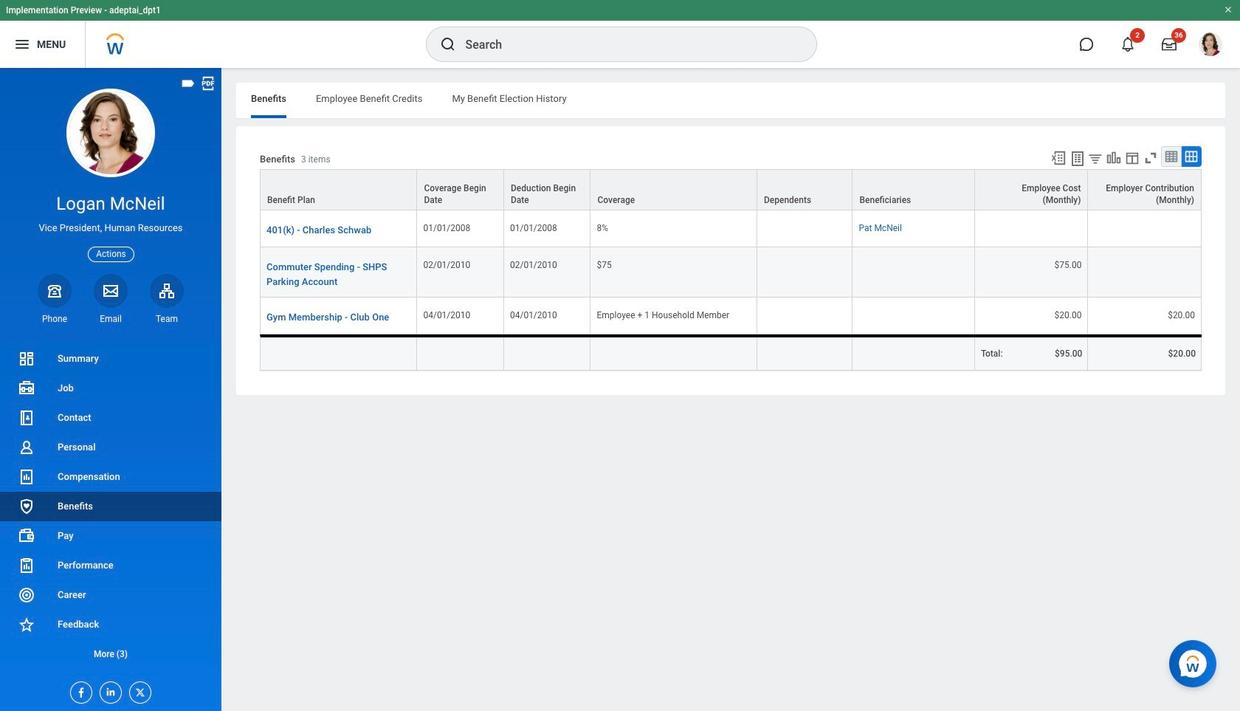 Task type: describe. For each thing, give the bounding box(es) containing it.
phone image
[[44, 282, 65, 300]]

performance image
[[18, 557, 35, 575]]

2 row from the top
[[260, 211, 1203, 248]]

profile logan mcneil image
[[1200, 33, 1223, 59]]

facebook image
[[71, 683, 87, 699]]

select to filter grid data image
[[1088, 151, 1104, 166]]

view worker - expand/collapse chart image
[[1107, 150, 1123, 166]]

team logan mcneil element
[[150, 313, 184, 325]]

phone logan mcneil element
[[38, 313, 72, 325]]

tag image
[[180, 75, 196, 92]]

view team image
[[158, 282, 176, 300]]

pay image
[[18, 527, 35, 545]]

inbox large image
[[1163, 37, 1177, 52]]

mail image
[[102, 282, 120, 300]]

contact image
[[18, 409, 35, 427]]

email logan mcneil element
[[94, 313, 128, 325]]

table image
[[1165, 149, 1180, 164]]

job image
[[18, 380, 35, 397]]

5 row from the top
[[260, 335, 1203, 371]]



Task type: vqa. For each thing, say whether or not it's contained in the screenshot.
fullscreen icon
yes



Task type: locate. For each thing, give the bounding box(es) containing it.
personal image
[[18, 439, 35, 456]]

4 row from the top
[[260, 298, 1203, 335]]

3 row from the top
[[260, 248, 1203, 298]]

click to view/edit grid preferences image
[[1125, 150, 1141, 166]]

compensation image
[[18, 468, 35, 486]]

summary image
[[18, 350, 35, 368]]

career image
[[18, 586, 35, 604]]

close environment banner image
[[1225, 5, 1234, 14]]

justify image
[[13, 35, 31, 53]]

search image
[[439, 35, 457, 53]]

1 row from the top
[[260, 169, 1203, 211]]

tab list
[[236, 83, 1226, 118]]

export to excel image
[[1051, 150, 1067, 166]]

cell
[[758, 211, 854, 248], [976, 211, 1089, 248], [1089, 211, 1203, 248], [758, 248, 854, 298], [854, 248, 976, 298], [1089, 248, 1203, 298], [758, 298, 854, 335], [854, 298, 976, 335], [260, 335, 418, 371], [418, 335, 504, 371], [504, 335, 591, 371], [591, 335, 758, 371], [758, 335, 854, 371], [854, 335, 976, 371]]

benefits image
[[18, 498, 35, 516]]

feedback image
[[18, 616, 35, 634]]

Search Workday  search field
[[466, 28, 786, 61]]

toolbar
[[1044, 146, 1203, 169]]

banner
[[0, 0, 1241, 68]]

notifications large image
[[1121, 37, 1136, 52]]

row
[[260, 169, 1203, 211], [260, 211, 1203, 248], [260, 248, 1203, 298], [260, 298, 1203, 335], [260, 335, 1203, 371]]

x image
[[130, 683, 146, 699]]

navigation pane region
[[0, 68, 222, 711]]

expand table image
[[1185, 149, 1200, 164]]

linkedin image
[[100, 683, 117, 698]]

export to worksheets image
[[1070, 150, 1087, 168]]

view printable version (pdf) image
[[200, 75, 216, 92]]

fullscreen image
[[1143, 150, 1160, 166]]

list
[[0, 344, 222, 669]]



